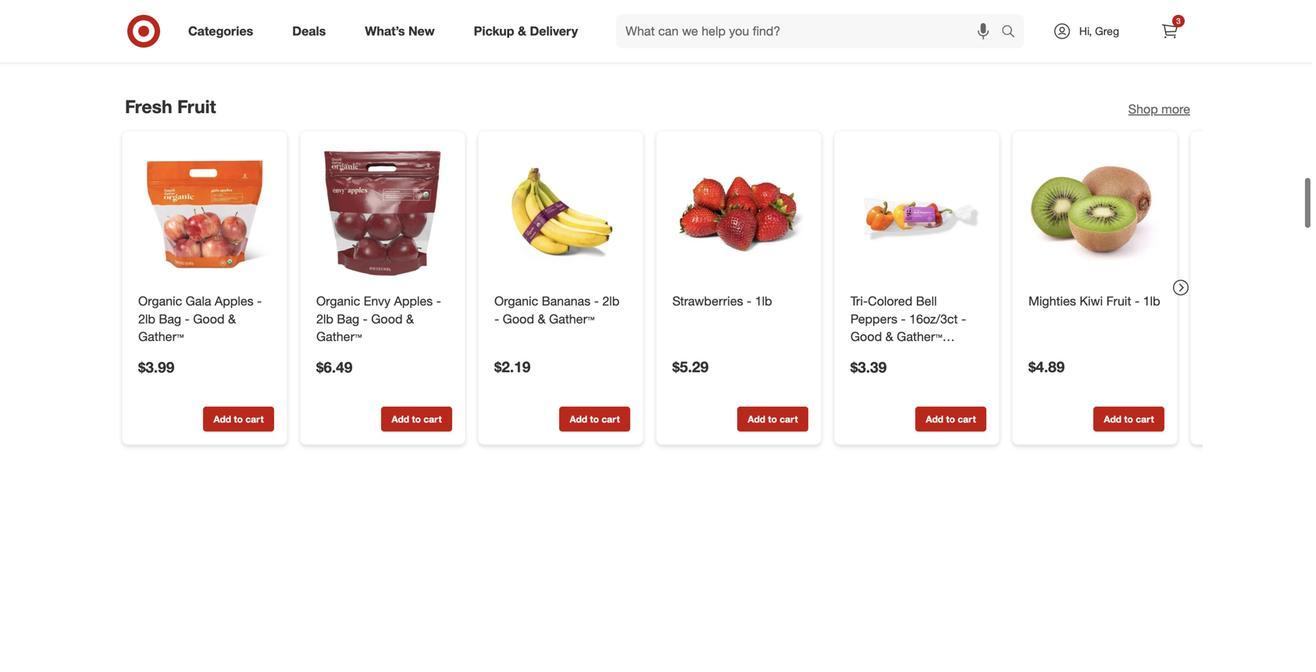 Task type: locate. For each thing, give the bounding box(es) containing it.
bag for $3.99
[[159, 312, 181, 327]]

& inside tri-colored bell peppers - 16oz/3ct - good & gather™ (packaging may vary) $3.39
[[886, 330, 894, 345]]

1lb inside strawberries - 1lb link
[[755, 294, 772, 309]]

apples inside organic gala apples - 2lb bag - good & gather™
[[215, 294, 254, 309]]

- down colored
[[901, 312, 906, 327]]

2 horizontal spatial organic
[[495, 294, 538, 309]]

0 vertical spatial fruit
[[177, 96, 216, 118]]

pickup & delivery link
[[461, 14, 598, 48]]

& inside organic bananas - 2lb - good & gather™
[[538, 312, 546, 327]]

0 horizontal spatial organic
[[138, 294, 182, 309]]

2 horizontal spatial 2lb
[[603, 294, 620, 309]]

0 horizontal spatial bag
[[159, 312, 181, 327]]

good down gala
[[193, 312, 225, 327]]

-
[[257, 294, 262, 309], [436, 294, 441, 309], [594, 294, 599, 309], [747, 294, 752, 309], [1135, 294, 1140, 309], [185, 312, 190, 327], [363, 312, 368, 327], [495, 312, 499, 327], [901, 312, 906, 327], [962, 312, 967, 327]]

mighties kiwi fruit - 1lb image
[[1026, 144, 1165, 283], [1026, 144, 1165, 283]]

2 1lb from the left
[[1144, 294, 1161, 309]]

good up $2.19
[[503, 312, 534, 327]]

&
[[518, 23, 527, 39], [228, 312, 236, 327], [406, 312, 414, 327], [538, 312, 546, 327], [886, 330, 894, 345]]

bell
[[916, 294, 937, 309]]

gather™ for organic envy apples - 2lb bag - good & gather™
[[316, 330, 362, 345]]

& inside organic envy apples - 2lb bag - good & gather™
[[406, 312, 414, 327]]

- right strawberries at the right top of page
[[747, 294, 752, 309]]

0 horizontal spatial apples
[[215, 294, 254, 309]]

add to cart button
[[203, 17, 274, 42], [381, 17, 452, 42], [559, 17, 631, 42], [738, 17, 809, 42], [1094, 17, 1165, 42], [203, 407, 274, 432], [381, 407, 452, 432], [559, 407, 631, 432], [738, 407, 809, 432], [916, 407, 987, 432], [1094, 407, 1165, 432]]

bag up the $6.49 at the left of page
[[337, 312, 360, 327]]

1 apples from the left
[[215, 294, 254, 309]]

good down peppers
[[851, 330, 882, 345]]

- right "kiwi"
[[1135, 294, 1140, 309]]

apples for $3.99
[[215, 294, 254, 309]]

3 organic from the left
[[495, 294, 538, 309]]

1 horizontal spatial apples
[[394, 294, 433, 309]]

2lb inside organic envy apples - 2lb bag - good & gather™
[[316, 312, 334, 327]]

$5.29
[[673, 358, 709, 376]]

2 apples from the left
[[394, 294, 433, 309]]

good inside tri-colored bell peppers - 16oz/3ct - good & gather™ (packaging may vary) $3.39
[[851, 330, 882, 345]]

$6.49
[[316, 359, 353, 377]]

(packaging
[[851, 347, 913, 363]]

organic left the bananas
[[495, 294, 538, 309]]

& for organic envy apples - 2lb bag - good & gather™
[[406, 312, 414, 327]]

2lb inside organic gala apples - 2lb bag - good & gather™
[[138, 312, 155, 327]]

2lb
[[603, 294, 620, 309], [138, 312, 155, 327], [316, 312, 334, 327]]

good inside organic envy apples - 2lb bag - good & gather™
[[371, 312, 403, 327]]

0 horizontal spatial fruit
[[177, 96, 216, 118]]

good
[[193, 312, 225, 327], [371, 312, 403, 327], [503, 312, 534, 327], [851, 330, 882, 345]]

- inside "mighties kiwi fruit - 1lb" link
[[1135, 294, 1140, 309]]

3 link
[[1153, 14, 1188, 48]]

1 horizontal spatial organic
[[316, 294, 360, 309]]

add
[[214, 24, 231, 35], [392, 24, 409, 35], [570, 24, 588, 35], [748, 24, 766, 35], [1104, 24, 1122, 35], [214, 414, 231, 425], [392, 414, 409, 425], [570, 414, 588, 425], [748, 414, 766, 425], [926, 414, 944, 425], [1104, 414, 1122, 425]]

strawberries - 1lb link
[[673, 293, 806, 311]]

gather™ down the bananas
[[549, 312, 595, 327]]

1lb right "kiwi"
[[1144, 294, 1161, 309]]

2lb right the bananas
[[603, 294, 620, 309]]

organic envy apples - 2lb bag - good & gather™ image
[[313, 144, 452, 283], [313, 144, 452, 283]]

search
[[995, 25, 1032, 40]]

2lb up the $6.49 at the left of page
[[316, 312, 334, 327]]

to
[[234, 24, 243, 35], [412, 24, 421, 35], [590, 24, 599, 35], [768, 24, 777, 35], [1125, 24, 1134, 35], [234, 414, 243, 425], [412, 414, 421, 425], [590, 414, 599, 425], [768, 414, 777, 425], [947, 414, 956, 425], [1125, 414, 1134, 425]]

what's
[[365, 23, 405, 39]]

strawberries
[[673, 294, 744, 309]]

0 horizontal spatial 1lb
[[755, 294, 772, 309]]

deals link
[[279, 14, 346, 48]]

1lb
[[755, 294, 772, 309], [1144, 294, 1161, 309]]

organic gala apples - 2lb bag - good & gather™ image
[[135, 144, 274, 283], [135, 144, 274, 283]]

1 horizontal spatial bag
[[337, 312, 360, 327]]

bag inside organic envy apples - 2lb bag - good & gather™
[[337, 312, 360, 327]]

fruit right "kiwi"
[[1107, 294, 1132, 309]]

- down envy
[[363, 312, 368, 327]]

organic left envy
[[316, 294, 360, 309]]

hi, greg
[[1080, 24, 1120, 38]]

good down envy
[[371, 312, 403, 327]]

organic inside organic gala apples - 2lb bag - good & gather™
[[138, 294, 182, 309]]

gather™ up $3.99
[[138, 330, 184, 345]]

1 horizontal spatial fruit
[[1107, 294, 1132, 309]]

1 1lb from the left
[[755, 294, 772, 309]]

gather™ up may on the bottom right of page
[[897, 330, 943, 345]]

$3.99
[[138, 359, 174, 377]]

kiwi
[[1080, 294, 1103, 309]]

1lb right strawberries at the right top of page
[[755, 294, 772, 309]]

apples inside organic envy apples - 2lb bag - good & gather™
[[394, 294, 433, 309]]

1 organic from the left
[[138, 294, 182, 309]]

What can we help you find? suggestions appear below search field
[[617, 14, 1006, 48]]

apples right envy
[[394, 294, 433, 309]]

deals
[[292, 23, 326, 39]]

fruit
[[177, 96, 216, 118], [1107, 294, 1132, 309]]

gather™ up the $6.49 at the left of page
[[316, 330, 362, 345]]

gather™ inside organic gala apples - 2lb bag - good & gather™
[[138, 330, 184, 345]]

organic for $3.99
[[138, 294, 182, 309]]

fruit right the fresh
[[177, 96, 216, 118]]

bag up $3.99
[[159, 312, 181, 327]]

pickup
[[474, 23, 515, 39]]

strawberries - 1lb
[[673, 294, 772, 309]]

peppers
[[851, 312, 898, 327]]

- right the bananas
[[594, 294, 599, 309]]

organic inside organic envy apples - 2lb bag - good & gather™
[[316, 294, 360, 309]]

tri-colored bell peppers - 16oz/3ct - good & gather™ (packaging may vary) link
[[851, 293, 984, 363]]

1 horizontal spatial 2lb
[[316, 312, 334, 327]]

apples right gala
[[215, 294, 254, 309]]

gather™
[[549, 312, 595, 327], [138, 330, 184, 345], [316, 330, 362, 345], [897, 330, 943, 345]]

gather™ inside organic envy apples - 2lb bag - good & gather™
[[316, 330, 362, 345]]

organic inside organic bananas - 2lb - good & gather™
[[495, 294, 538, 309]]

gather™ inside tri-colored bell peppers - 16oz/3ct - good & gather™ (packaging may vary) $3.39
[[897, 330, 943, 345]]

organic
[[138, 294, 182, 309], [316, 294, 360, 309], [495, 294, 538, 309]]

1 horizontal spatial 1lb
[[1144, 294, 1161, 309]]

colored
[[868, 294, 913, 309]]

1 bag from the left
[[159, 312, 181, 327]]

pickup & delivery
[[474, 23, 578, 39]]

bag
[[159, 312, 181, 327], [337, 312, 360, 327]]

organic envy apples - 2lb bag - good & gather™ link
[[316, 293, 449, 346]]

& inside organic gala apples - 2lb bag - good & gather™
[[228, 312, 236, 327]]

2lb up $3.99
[[138, 312, 155, 327]]

good inside organic gala apples - 2lb bag - good & gather™
[[193, 312, 225, 327]]

0 horizontal spatial 2lb
[[138, 312, 155, 327]]

organic left gala
[[138, 294, 182, 309]]

organic gala apples - 2lb bag - good & gather™
[[138, 294, 262, 345]]

add to cart
[[214, 24, 264, 35], [392, 24, 442, 35], [570, 24, 620, 35], [748, 24, 798, 35], [1104, 24, 1155, 35], [214, 414, 264, 425], [392, 414, 442, 425], [570, 414, 620, 425], [748, 414, 798, 425], [926, 414, 976, 425], [1104, 414, 1155, 425]]

cart
[[246, 24, 264, 35], [424, 24, 442, 35], [602, 24, 620, 35], [780, 24, 798, 35], [1136, 24, 1155, 35], [246, 414, 264, 425], [424, 414, 442, 425], [602, 414, 620, 425], [780, 414, 798, 425], [958, 414, 976, 425], [1136, 414, 1155, 425]]

organic envy apples - 2lb bag - good & gather™
[[316, 294, 441, 345]]

bag inside organic gala apples - 2lb bag - good & gather™
[[159, 312, 181, 327]]

organic bananas - 2lb - good & gather™ image
[[491, 144, 631, 283], [491, 144, 631, 283]]

2 bag from the left
[[337, 312, 360, 327]]

organic bananas - 2lb - good & gather™ link
[[495, 293, 627, 328]]

apples
[[215, 294, 254, 309], [394, 294, 433, 309]]

tri-colored bell peppers - 16oz/3ct - good & gather™ (packaging may vary) image
[[848, 144, 987, 283], [848, 144, 987, 283]]

2 organic from the left
[[316, 294, 360, 309]]

$4.89
[[1029, 358, 1065, 376]]

strawberries - 1lb image
[[670, 144, 809, 283], [670, 144, 809, 283]]

& for organic gala apples - 2lb bag - good & gather™
[[228, 312, 236, 327]]

2lb for $3.99
[[138, 312, 155, 327]]



Task type: describe. For each thing, give the bounding box(es) containing it.
organic for $2.19
[[495, 294, 538, 309]]

envy
[[364, 294, 391, 309]]

categories
[[188, 23, 253, 39]]

fresh fruit
[[125, 96, 216, 118]]

organic for $6.49
[[316, 294, 360, 309]]

mighties kiwi fruit - 1lb
[[1029, 294, 1161, 309]]

good for tri-colored bell peppers - 16oz/3ct - good & gather™ (packaging may vary) $3.39
[[851, 330, 882, 345]]

may
[[916, 347, 940, 363]]

1 vertical spatial fruit
[[1107, 294, 1132, 309]]

vary)
[[943, 347, 971, 363]]

gather™ inside organic bananas - 2lb - good & gather™
[[549, 312, 595, 327]]

- down gala
[[185, 312, 190, 327]]

gather™ for organic gala apples - 2lb bag - good & gather™
[[138, 330, 184, 345]]

search button
[[995, 14, 1032, 52]]

- up $2.19
[[495, 312, 499, 327]]

shop more
[[1129, 102, 1191, 117]]

categories link
[[175, 14, 273, 48]]

- inside strawberries - 1lb link
[[747, 294, 752, 309]]

3
[[1177, 16, 1181, 26]]

& for tri-colored bell peppers - 16oz/3ct - good & gather™ (packaging may vary) $3.39
[[886, 330, 894, 345]]

- right "16oz/3ct"
[[962, 312, 967, 327]]

tri-
[[851, 294, 868, 309]]

tri-colored bell peppers - 16oz/3ct - good & gather™ (packaging may vary) $3.39
[[851, 294, 971, 377]]

organic bananas - 2lb - good & gather™
[[495, 294, 620, 327]]

- right gala
[[257, 294, 262, 309]]

good inside organic bananas - 2lb - good & gather™
[[503, 312, 534, 327]]

$2.19
[[495, 358, 531, 376]]

1lb inside "mighties kiwi fruit - 1lb" link
[[1144, 294, 1161, 309]]

apples for $6.49
[[394, 294, 433, 309]]

gather™ for tri-colored bell peppers - 16oz/3ct - good & gather™ (packaging may vary) $3.39
[[897, 330, 943, 345]]

shop more button
[[1129, 101, 1191, 118]]

mighties kiwi fruit - 1lb link
[[1029, 293, 1162, 311]]

good for organic gala apples - 2lb bag - good & gather™
[[193, 312, 225, 327]]

$3.39
[[851, 359, 887, 377]]

new
[[409, 23, 435, 39]]

greg
[[1095, 24, 1120, 38]]

fresh
[[125, 96, 172, 118]]

bag for $6.49
[[337, 312, 360, 327]]

delivery
[[530, 23, 578, 39]]

- right envy
[[436, 294, 441, 309]]

2lb for $6.49
[[316, 312, 334, 327]]

2lb inside organic bananas - 2lb - good & gather™
[[603, 294, 620, 309]]

more
[[1162, 102, 1191, 117]]

gala
[[186, 294, 211, 309]]

bananas
[[542, 294, 591, 309]]

what's new link
[[352, 14, 454, 48]]

shop
[[1129, 102, 1159, 117]]

mighties
[[1029, 294, 1077, 309]]

good for organic envy apples - 2lb bag - good & gather™
[[371, 312, 403, 327]]

hi,
[[1080, 24, 1092, 38]]

16oz/3ct
[[910, 312, 958, 327]]

what's new
[[365, 23, 435, 39]]

organic gala apples - 2lb bag - good & gather™ link
[[138, 293, 271, 346]]



Task type: vqa. For each thing, say whether or not it's contained in the screenshot.
Tri-Colored Bell Peppers - 16oz/3ct - Good & Gather™ (Packaging May Vary) $3.39
yes



